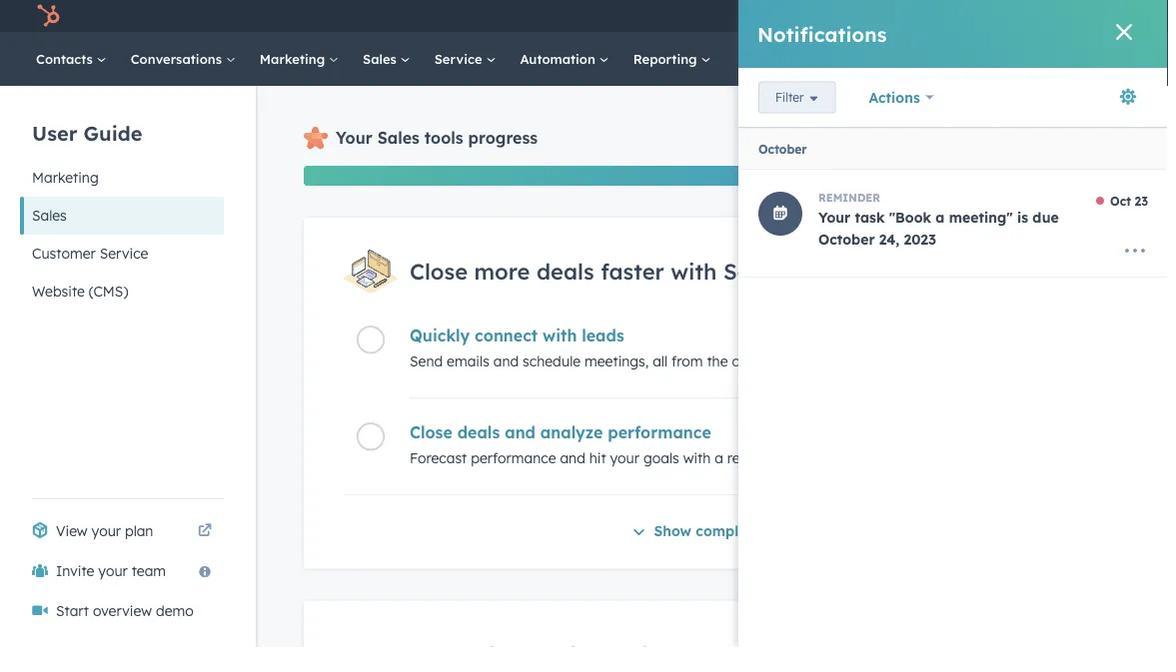 Task type: vqa. For each thing, say whether or not it's contained in the screenshot.
View Your Plan
yes



Task type: describe. For each thing, give the bounding box(es) containing it.
from
[[672, 353, 703, 370]]

close deals and analyze performance forecast performance and hit your goals with a reports dashboard
[[410, 423, 851, 467]]

overview
[[93, 603, 152, 620]]

hub
[[788, 258, 832, 286]]

reporting
[[634, 50, 701, 67]]

show completed (1)
[[654, 523, 792, 540]]

58%
[[1087, 166, 1121, 186]]

close more deals faster with sales hub
[[410, 258, 832, 286]]

service link
[[423, 32, 508, 86]]

calling icon button
[[829, 3, 863, 29]]

2 vertical spatial and
[[560, 450, 586, 467]]

hit
[[590, 450, 607, 467]]

marketplaces image
[[879, 9, 897, 27]]

sales right your
[[378, 128, 420, 148]]

marketing inside button
[[32, 169, 99, 186]]

settings link
[[951, 5, 976, 26]]

(cms)
[[89, 283, 128, 300]]

automation link
[[508, 32, 622, 86]]

search button
[[1117, 42, 1151, 76]]

analyze
[[541, 423, 603, 443]]

with inside the close deals and analyze performance forecast performance and hit your goals with a reports dashboard
[[684, 450, 711, 467]]

tools
[[425, 128, 464, 148]]

team
[[132, 563, 166, 580]]

made
[[1078, 7, 1113, 24]]

deals inside the close deals and analyze performance forecast performance and hit your goals with a reports dashboard
[[458, 423, 500, 443]]

contacts
[[36, 50, 97, 67]]

and inside quickly connect with leads send emails and schedule meetings, all from the contact record
[[494, 353, 519, 370]]

a
[[715, 450, 724, 467]]

leads
[[582, 326, 625, 346]]

guide
[[84, 120, 142, 145]]

website (cms)
[[32, 283, 128, 300]]

search image
[[1127, 52, 1141, 66]]

hubspot link
[[24, 4, 75, 28]]

all
[[653, 353, 668, 370]]

(1)
[[774, 523, 792, 540]]

marketplaces button
[[867, 0, 909, 32]]

progress
[[469, 128, 538, 148]]

sales link
[[351, 32, 423, 86]]

1 vertical spatial performance
[[471, 450, 556, 467]]

completed
[[696, 523, 770, 540]]

upgrade link
[[800, 5, 825, 26]]

contacts link
[[24, 32, 119, 86]]

your sales tools progress
[[336, 128, 538, 148]]

conversations
[[131, 50, 226, 67]]

user guide
[[32, 120, 142, 145]]

marketing link
[[248, 32, 351, 86]]

close for close more deals faster with sales hub
[[410, 258, 468, 286]]

contact
[[732, 353, 783, 370]]

user guide views element
[[20, 86, 224, 311]]

sales right "marketing" link
[[363, 50, 401, 67]]

1 horizontal spatial deals
[[537, 258, 595, 286]]

link opens in a new window image
[[198, 525, 212, 539]]

website
[[32, 283, 85, 300]]

service inside service "link"
[[435, 50, 486, 67]]

settings image
[[954, 8, 972, 26]]

show
[[654, 523, 692, 540]]

record
[[787, 353, 829, 370]]

your
[[336, 128, 373, 148]]

meetings,
[[585, 353, 649, 370]]

0 vertical spatial performance
[[608, 423, 712, 443]]



Task type: locate. For each thing, give the bounding box(es) containing it.
view your plan
[[56, 523, 153, 540]]

close for close deals and analyze performance forecast performance and hit your goals with a reports dashboard
[[410, 423, 453, 443]]

your sales tools progress progress bar
[[304, 166, 749, 186]]

with right faster
[[671, 258, 717, 286]]

with inside quickly connect with leads send emails and schedule meetings, all from the contact record
[[543, 326, 577, 346]]

invite
[[56, 563, 94, 580]]

0 horizontal spatial performance
[[471, 450, 556, 467]]

sales inside button
[[32, 207, 67, 224]]

your
[[610, 450, 640, 467], [92, 523, 121, 540], [98, 563, 128, 580]]

0 vertical spatial your
[[610, 450, 640, 467]]

self
[[1052, 7, 1075, 24]]

1 vertical spatial marketing
[[32, 169, 99, 186]]

1 horizontal spatial marketing
[[260, 50, 329, 67]]

1 vertical spatial your
[[92, 523, 121, 540]]

sales
[[363, 50, 401, 67], [378, 128, 420, 148], [32, 207, 67, 224], [724, 258, 781, 286]]

performance down analyze
[[471, 450, 556, 467]]

2 close from the top
[[410, 423, 453, 443]]

1 vertical spatial with
[[543, 326, 577, 346]]

0 vertical spatial deals
[[537, 258, 595, 286]]

your inside button
[[98, 563, 128, 580]]

sales button
[[20, 197, 224, 235]]

service down sales button
[[100, 245, 148, 262]]

close deals and analyze performance button
[[410, 423, 919, 443]]

hubspot image
[[36, 4, 60, 28]]

your right hit
[[610, 450, 640, 467]]

with left the a
[[684, 450, 711, 467]]

demo
[[156, 603, 194, 620]]

1 vertical spatial and
[[505, 423, 536, 443]]

the
[[707, 353, 728, 370]]

calling icon image
[[837, 8, 855, 26]]

self made menu
[[798, 0, 1145, 32]]

start overview demo
[[56, 603, 194, 620]]

quickly connect with leads button
[[410, 326, 919, 346]]

show completed (1) button
[[632, 520, 792, 545]]

and left hit
[[560, 450, 586, 467]]

schedule
[[523, 353, 581, 370]]

with
[[671, 258, 717, 286], [543, 326, 577, 346], [684, 450, 711, 467]]

start
[[56, 603, 89, 620]]

self made button
[[1018, 0, 1143, 32]]

your left team in the left bottom of the page
[[98, 563, 128, 580]]

marketing down user
[[32, 169, 99, 186]]

1 vertical spatial service
[[100, 245, 148, 262]]

upgrade image
[[803, 8, 821, 26]]

customer service button
[[20, 235, 224, 273]]

close
[[410, 258, 468, 286], [410, 423, 453, 443]]

1 horizontal spatial service
[[435, 50, 486, 67]]

start overview demo link
[[20, 592, 224, 632]]

view your plan link
[[20, 512, 224, 552]]

conversations link
[[119, 32, 248, 86]]

quickly
[[410, 326, 470, 346]]

service inside 'customer service' 'button'
[[100, 245, 148, 262]]

emails
[[447, 353, 490, 370]]

ruby anderson image
[[1030, 7, 1048, 25]]

close up forecast
[[410, 423, 453, 443]]

marketing
[[260, 50, 329, 67], [32, 169, 99, 186]]

your inside the close deals and analyze performance forecast performance and hit your goals with a reports dashboard
[[610, 450, 640, 467]]

service right "sales" link
[[435, 50, 486, 67]]

forecast
[[410, 450, 467, 467]]

service
[[435, 50, 486, 67], [100, 245, 148, 262]]

0 horizontal spatial deals
[[458, 423, 500, 443]]

2 vertical spatial your
[[98, 563, 128, 580]]

2 vertical spatial with
[[684, 450, 711, 467]]

with up schedule on the bottom of page
[[543, 326, 577, 346]]

notifications image
[[988, 9, 1006, 27]]

and down connect
[[494, 353, 519, 370]]

close inside the close deals and analyze performance forecast performance and hit your goals with a reports dashboard
[[410, 423, 453, 443]]

your left plan
[[92, 523, 121, 540]]

1 vertical spatial close
[[410, 423, 453, 443]]

marketing button
[[20, 159, 224, 197]]

user
[[32, 120, 77, 145]]

customer service
[[32, 245, 148, 262]]

1 close from the top
[[410, 258, 468, 286]]

Search HubSpot search field
[[888, 42, 1133, 76]]

close left more
[[410, 258, 468, 286]]

more
[[474, 258, 530, 286]]

invite your team button
[[20, 552, 224, 592]]

0 horizontal spatial service
[[100, 245, 148, 262]]

0 vertical spatial with
[[671, 258, 717, 286]]

marketing left "sales" link
[[260, 50, 329, 67]]

faster
[[601, 258, 665, 286]]

your for plan
[[92, 523, 121, 540]]

0 vertical spatial marketing
[[260, 50, 329, 67]]

reports
[[728, 450, 775, 467]]

1 vertical spatial deals
[[458, 423, 500, 443]]

1 horizontal spatial performance
[[608, 423, 712, 443]]

quickly connect with leads send emails and schedule meetings, all from the contact record
[[410, 326, 829, 370]]

reporting link
[[622, 32, 723, 86]]

deals
[[537, 258, 595, 286], [458, 423, 500, 443]]

0 vertical spatial service
[[435, 50, 486, 67]]

view
[[56, 523, 88, 540]]

plan
[[125, 523, 153, 540]]

link opens in a new window image
[[198, 520, 212, 544]]

website (cms) button
[[20, 273, 224, 311]]

sales up customer
[[32, 207, 67, 224]]

your for team
[[98, 563, 128, 580]]

deals right more
[[537, 258, 595, 286]]

sales left hub
[[724, 258, 781, 286]]

connect
[[475, 326, 538, 346]]

and left analyze
[[505, 423, 536, 443]]

dashboard
[[779, 450, 851, 467]]

and
[[494, 353, 519, 370], [505, 423, 536, 443], [560, 450, 586, 467]]

invite your team
[[56, 563, 166, 580]]

goals
[[644, 450, 680, 467]]

send
[[410, 353, 443, 370]]

0 vertical spatial close
[[410, 258, 468, 286]]

automation
[[520, 50, 600, 67]]

performance up goals
[[608, 423, 712, 443]]

menu item
[[911, 0, 949, 32]]

self made
[[1052, 7, 1113, 24]]

notifications button
[[980, 0, 1014, 32]]

deals up forecast
[[458, 423, 500, 443]]

customer
[[32, 245, 96, 262]]

0 vertical spatial and
[[494, 353, 519, 370]]

0 horizontal spatial marketing
[[32, 169, 99, 186]]

performance
[[608, 423, 712, 443], [471, 450, 556, 467]]



